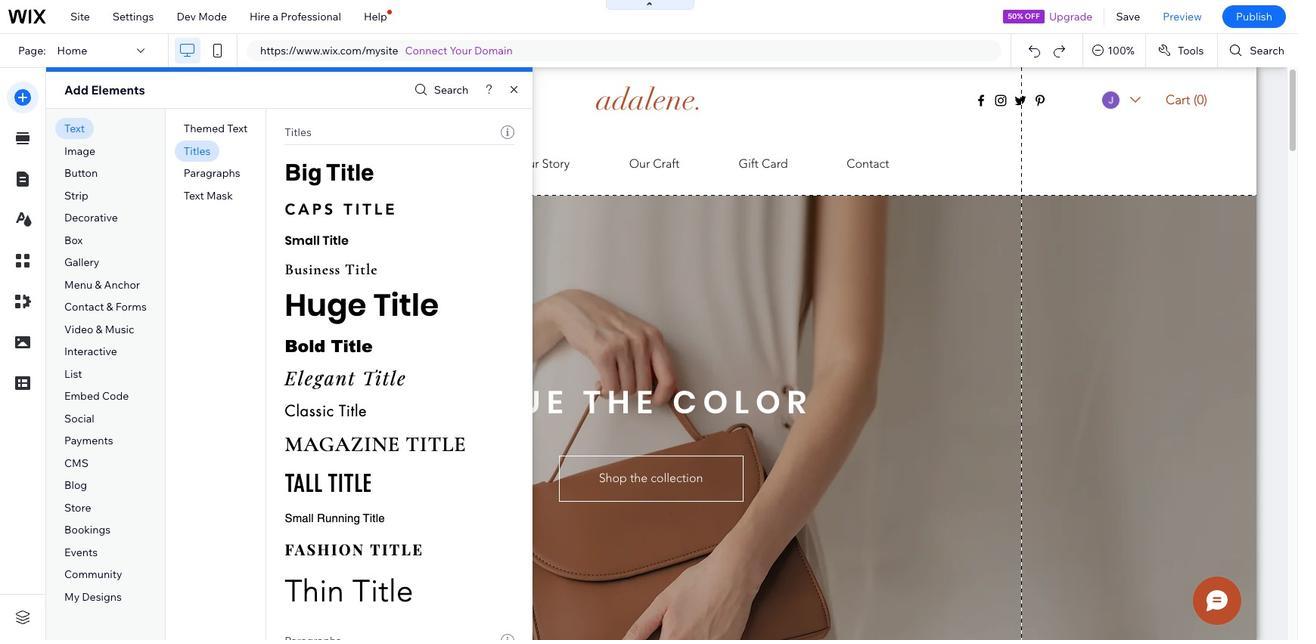 Task type: locate. For each thing, give the bounding box(es) containing it.
0 vertical spatial search button
[[1218, 34, 1298, 67]]

https://www.wix.com/mysite
[[260, 44, 398, 57]]

0 vertical spatial titles
[[285, 126, 312, 139]]

search button
[[1218, 34, 1298, 67], [411, 79, 468, 101]]

preview button
[[1152, 0, 1213, 33]]

& for menu
[[95, 278, 102, 292]]

a
[[273, 10, 278, 23]]

box
[[64, 234, 83, 247]]

domain
[[474, 44, 513, 57]]

search button down connect
[[411, 79, 468, 101]]

payments
[[64, 435, 113, 448]]

0 horizontal spatial text
[[64, 122, 85, 136]]

0 vertical spatial search
[[1250, 44, 1285, 57]]

2 vertical spatial &
[[96, 323, 103, 337]]

embed
[[64, 390, 100, 403]]

1 horizontal spatial search
[[1250, 44, 1285, 57]]

search down publish button
[[1250, 44, 1285, 57]]

& right video
[[96, 323, 103, 337]]

0 horizontal spatial search
[[434, 83, 468, 97]]

& right menu
[[95, 278, 102, 292]]

themed
[[184, 122, 225, 136]]

text
[[64, 122, 85, 136], [227, 122, 248, 136], [184, 189, 204, 203]]

dev mode
[[177, 10, 227, 23]]

& left forms
[[106, 301, 113, 314]]

titles
[[285, 126, 312, 139], [184, 144, 211, 158]]

100%
[[1108, 44, 1135, 57]]

add
[[64, 82, 88, 98]]

text up image
[[64, 122, 85, 136]]

your
[[450, 44, 472, 57]]

text right themed on the left of the page
[[227, 122, 248, 136]]

1 vertical spatial &
[[106, 301, 113, 314]]

button
[[64, 167, 98, 180]]

1 vertical spatial search button
[[411, 79, 468, 101]]

events
[[64, 546, 98, 560]]

contact
[[64, 301, 104, 314]]

my
[[64, 591, 80, 604]]

search
[[1250, 44, 1285, 57], [434, 83, 468, 97]]

&
[[95, 278, 102, 292], [106, 301, 113, 314], [96, 323, 103, 337]]

search down your
[[434, 83, 468, 97]]

bookings
[[64, 524, 111, 537]]

menu
[[64, 278, 92, 292]]

text left mask
[[184, 189, 204, 203]]

0 vertical spatial &
[[95, 278, 102, 292]]

menu & anchor
[[64, 278, 140, 292]]

search button down publish
[[1218, 34, 1298, 67]]

cms
[[64, 457, 89, 470]]

interactive
[[64, 345, 117, 359]]

1 horizontal spatial titles
[[285, 126, 312, 139]]

gallery
[[64, 256, 99, 270]]

1 horizontal spatial text
[[184, 189, 204, 203]]

upgrade
[[1049, 10, 1093, 23]]

save
[[1116, 10, 1140, 23]]

https://www.wix.com/mysite connect your domain
[[260, 44, 513, 57]]

mask
[[207, 189, 233, 203]]

2 horizontal spatial text
[[227, 122, 248, 136]]

save button
[[1105, 0, 1152, 33]]

site
[[70, 10, 90, 23]]

1 vertical spatial titles
[[184, 144, 211, 158]]

text mask
[[184, 189, 233, 203]]



Task type: describe. For each thing, give the bounding box(es) containing it.
anchor
[[104, 278, 140, 292]]

forms
[[116, 301, 147, 314]]

contact & forms
[[64, 301, 147, 314]]

decorative
[[64, 211, 118, 225]]

social
[[64, 412, 94, 426]]

designs
[[82, 591, 122, 604]]

100% button
[[1084, 34, 1145, 67]]

hire
[[250, 10, 270, 23]]

1 vertical spatial search
[[434, 83, 468, 97]]

text for text mask
[[184, 189, 204, 203]]

video
[[64, 323, 93, 337]]

text for text
[[64, 122, 85, 136]]

tools
[[1178, 44, 1204, 57]]

off
[[1025, 11, 1040, 21]]

themed text
[[184, 122, 248, 136]]

hire a professional
[[250, 10, 341, 23]]

preview
[[1163, 10, 1202, 23]]

elements
[[91, 82, 145, 98]]

& for contact
[[106, 301, 113, 314]]

connect
[[405, 44, 447, 57]]

tools button
[[1146, 34, 1218, 67]]

settings
[[113, 10, 154, 23]]

image
[[64, 144, 95, 158]]

& for video
[[96, 323, 103, 337]]

professional
[[281, 10, 341, 23]]

1 horizontal spatial search button
[[1218, 34, 1298, 67]]

community
[[64, 569, 122, 582]]

code
[[102, 390, 129, 403]]

blog
[[64, 479, 87, 493]]

dev
[[177, 10, 196, 23]]

embed code
[[64, 390, 129, 403]]

paragraphs
[[184, 167, 240, 180]]

0 horizontal spatial search button
[[411, 79, 468, 101]]

publish button
[[1222, 5, 1286, 28]]

my designs
[[64, 591, 122, 604]]

help
[[364, 10, 387, 23]]

50%
[[1008, 11, 1023, 21]]

strip
[[64, 189, 88, 203]]

add elements
[[64, 82, 145, 98]]

list
[[64, 368, 82, 381]]

video & music
[[64, 323, 134, 337]]

music
[[105, 323, 134, 337]]

store
[[64, 502, 91, 515]]

mode
[[198, 10, 227, 23]]

home
[[57, 44, 87, 57]]

publish
[[1236, 10, 1272, 23]]

50% off
[[1008, 11, 1040, 21]]

0 horizontal spatial titles
[[184, 144, 211, 158]]



Task type: vqa. For each thing, say whether or not it's contained in the screenshot.
right SEARCH
yes



